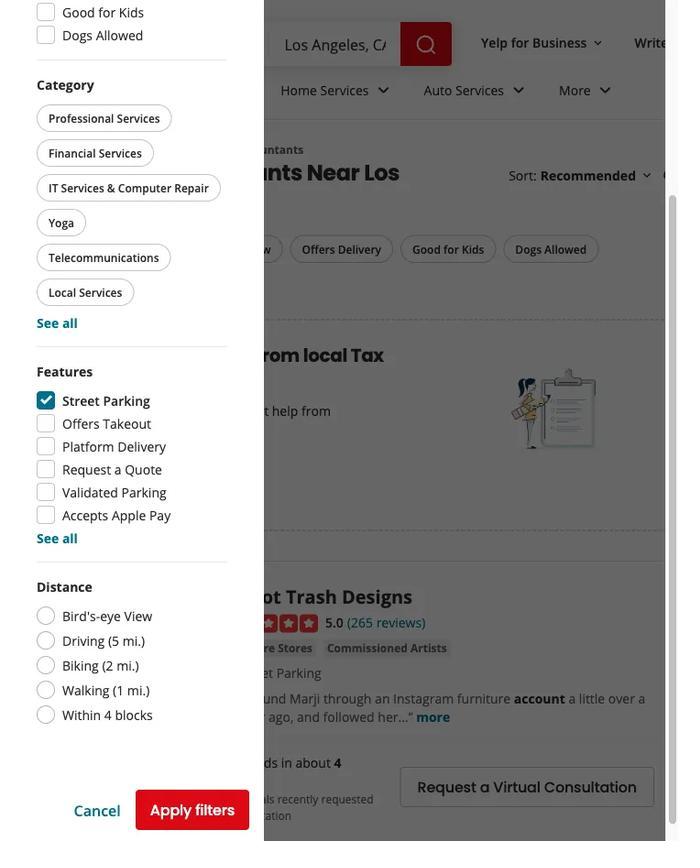 Task type: vqa. For each thing, say whether or not it's contained in the screenshot.
Ac and furnace split system to the top
no



Task type: locate. For each thing, give the bounding box(es) containing it.
1 see from the top
[[37, 314, 59, 331]]

parking down quote
[[122, 484, 167, 501]]

telecommunications
[[49, 250, 159, 265]]

0 vertical spatial delivery
[[338, 242, 381, 257]]

1 vertical spatial see
[[37, 529, 59, 547]]

commissioned
[[327, 641, 408, 656]]

about right us
[[109, 402, 144, 419]]

her..."
[[378, 709, 413, 726]]

1 horizontal spatial 4
[[334, 755, 341, 772]]

(5
[[108, 632, 119, 650]]

yelp link
[[37, 142, 60, 157]]

1 vertical spatial street parking
[[237, 665, 322, 682]]

1 horizontal spatial for
[[444, 242, 459, 257]]

professional up 16 chevron right v2 image
[[49, 110, 114, 126]]

0 horizontal spatial yelp
[[37, 142, 60, 157]]

2 all from the top
[[62, 529, 78, 547]]

california
[[136, 186, 245, 217]]

0 vertical spatial professional services
[[49, 110, 160, 126]]

1 horizontal spatial 24 chevron down v2 image
[[508, 79, 530, 101]]

accepts
[[62, 507, 108, 524]]

commissioned artists link
[[324, 639, 451, 658]]

account
[[514, 690, 565, 708]]

driving (5 mi.)
[[62, 632, 145, 650]]

write
[[635, 34, 669, 51]]

auto
[[424, 81, 452, 99]]

see all for category
[[37, 314, 78, 331]]

2 see from the top
[[37, 529, 59, 547]]

0 vertical spatial professional
[[49, 110, 114, 126]]

sort:
[[509, 167, 537, 184]]

apply filters button
[[135, 790, 249, 831]]

commissioned artists button
[[324, 639, 451, 658]]

1 all from the top
[[62, 314, 78, 331]]

good
[[62, 3, 95, 21], [413, 242, 441, 257]]

yelp inside button
[[481, 34, 508, 51]]

a left "virtual" at the bottom
[[480, 778, 490, 798]]

1 vertical spatial group
[[37, 362, 227, 547]]

parking up takeout
[[103, 392, 150, 409]]

offers right now
[[302, 242, 335, 257]]

0 horizontal spatial good
[[62, 3, 95, 21]]

24 chevron down v2 image down the yelp for business
[[508, 79, 530, 101]]

see all button down local
[[37, 314, 78, 331]]

option group
[[37, 578, 227, 727]]

1 horizontal spatial dogs allowed
[[516, 242, 587, 257]]

1 vertical spatial dogs
[[516, 242, 542, 257]]

0 vertical spatial see all
[[37, 314, 78, 331]]

option group containing distance
[[37, 578, 227, 727]]

0 horizontal spatial dogs allowed
[[62, 26, 143, 44]]

4 up the requested at bottom
[[334, 755, 341, 772]]

business
[[533, 34, 587, 51]]

0 horizontal spatial allowed
[[96, 26, 143, 44]]

0 horizontal spatial 24 chevron down v2 image
[[373, 79, 395, 101]]

mi.) for walking (1 mi.)
[[127, 682, 150, 699]]

mi.) right (2
[[117, 657, 139, 674]]

dogs inside button
[[516, 242, 542, 257]]

1 vertical spatial see all button
[[37, 529, 78, 547]]

see up distance
[[37, 529, 59, 547]]

street parking
[[62, 392, 150, 409], [237, 665, 322, 682]]

1 vertical spatial 4
[[334, 755, 341, 772]]

1 horizontal spatial street
[[237, 665, 273, 682]]

0 horizontal spatial from
[[256, 343, 300, 368]]

1 vertical spatial see all
[[37, 529, 78, 547]]

0 vertical spatial group
[[33, 75, 227, 332]]

24 chevron down v2 image for more
[[595, 79, 617, 101]]

1 vertical spatial all
[[62, 529, 78, 547]]

8 locals recently requested a consultation
[[219, 792, 374, 823]]

all down 'accepts'
[[62, 529, 78, 547]]

0 horizontal spatial kids
[[119, 3, 144, 21]]

4 down the walking (1 mi.) at the bottom of the page
[[104, 706, 112, 724]]

see all button
[[37, 314, 78, 331], [37, 529, 78, 547]]

1 vertical spatial good
[[413, 242, 441, 257]]

services inside 'link'
[[456, 81, 504, 99]]

search image
[[415, 34, 437, 56]]

free price estimates from local tax professionals tell us about your project and get help from sponsored businesses.
[[68, 343, 384, 438]]

(265 reviews)
[[347, 614, 426, 632]]

good for kids
[[62, 3, 144, 21], [413, 242, 484, 257]]

1 horizontal spatial offers
[[302, 242, 335, 257]]

2 vertical spatial mi.)
[[127, 682, 150, 699]]

see all button for features
[[37, 529, 78, 547]]

kids
[[119, 3, 144, 21], [462, 242, 484, 257]]

0 horizontal spatial for
[[98, 3, 116, 21]]

financial services button
[[37, 139, 154, 167]]

yelp for business button
[[474, 26, 613, 59]]

street down features
[[62, 392, 100, 409]]

0 vertical spatial dogs
[[62, 26, 93, 44]]

offers inside "button"
[[302, 242, 335, 257]]

0 vertical spatial about
[[109, 402, 144, 419]]

1 horizontal spatial good
[[413, 242, 441, 257]]

home
[[281, 81, 317, 99]]

2 see all from the top
[[37, 529, 78, 547]]

near
[[307, 157, 360, 188]]

good for kids inside button
[[413, 242, 484, 257]]

driving
[[62, 632, 105, 650]]

accepts apple pay
[[62, 507, 171, 524]]

yelp up auto services 'link'
[[481, 34, 508, 51]]

3 24 chevron down v2 image from the left
[[595, 79, 617, 101]]

professional services up financial services
[[49, 110, 160, 126]]

yelp left 16 chevron right v2 image
[[37, 142, 60, 157]]

professional services
[[49, 110, 160, 126], [90, 142, 205, 157]]

distance
[[37, 578, 92, 595]]

0 vertical spatial and
[[224, 402, 247, 419]]

yelp for business
[[481, 34, 587, 51]]

home services
[[281, 81, 369, 99]]

1 horizontal spatial kids
[[462, 242, 484, 257]]

1 horizontal spatial dogs
[[516, 242, 542, 257]]

good right offers delivery "button"
[[413, 242, 441, 257]]

over
[[609, 690, 635, 708]]

0 vertical spatial yelp
[[481, 34, 508, 51]]

computer
[[118, 180, 172, 195]]

delivery up quote
[[118, 438, 166, 455]]

accountants up open
[[160, 157, 303, 188]]

1 horizontal spatial from
[[302, 402, 331, 419]]

see all for features
[[37, 529, 78, 547]]

1 24 chevron down v2 image from the left
[[373, 79, 395, 101]]

request left "virtual" at the bottom
[[418, 778, 476, 798]]

trash
[[286, 584, 337, 609]]

cancel button
[[74, 801, 121, 820]]

&
[[107, 180, 115, 195]]

all
[[96, 242, 110, 257]]

good for kids button
[[401, 235, 496, 263]]

(2
[[102, 657, 113, 674]]

more link
[[416, 709, 450, 726]]

0 vertical spatial offers
[[302, 242, 335, 257]]

0 vertical spatial request
[[62, 461, 111, 478]]

and left get
[[224, 402, 247, 419]]

request inside button
[[418, 778, 476, 798]]

0 vertical spatial street parking
[[62, 392, 150, 409]]

group containing features
[[37, 362, 227, 547]]

0 horizontal spatial street
[[62, 392, 100, 409]]

1 see all button from the top
[[37, 314, 78, 331]]

0 horizontal spatial good for kids
[[62, 3, 144, 21]]

dogs down sort:
[[516, 242, 542, 257]]

platform
[[62, 438, 114, 455]]

1 vertical spatial request
[[418, 778, 476, 798]]

1 vertical spatial mi.)
[[117, 657, 139, 674]]

1 vertical spatial offers
[[62, 415, 100, 432]]

24 chevron down v2 image inside more link
[[595, 79, 617, 101]]

street parking down furniture stores button at the left bottom of page
[[237, 665, 322, 682]]

furniture stores button
[[219, 639, 316, 658]]

1 vertical spatial dogs allowed
[[516, 242, 587, 257]]

1 horizontal spatial allowed
[[545, 242, 587, 257]]

all
[[62, 314, 78, 331], [62, 529, 78, 547]]

0 vertical spatial kids
[[119, 3, 144, 21]]

request a quote
[[62, 461, 162, 478]]

professional services up computer
[[90, 142, 205, 157]]

1 vertical spatial good for kids
[[413, 242, 484, 257]]

offers
[[302, 242, 335, 257], [62, 415, 100, 432]]

offers up platform
[[62, 415, 100, 432]]

mi.) for driving (5 mi.)
[[123, 632, 145, 650]]

a down 16 trending v2 icon
[[219, 808, 225, 823]]

blocks
[[115, 706, 153, 724]]

1 horizontal spatial delivery
[[338, 242, 381, 257]]

1 horizontal spatial and
[[297, 709, 320, 726]]

see all
[[37, 314, 78, 331], [37, 529, 78, 547]]

0 vertical spatial see
[[37, 314, 59, 331]]

from right 'help' at the left of the page
[[302, 402, 331, 419]]

24 chevron down v2 image inside home services link
[[373, 79, 395, 101]]

see
[[37, 314, 59, 331], [37, 529, 59, 547]]

mi.)
[[123, 632, 145, 650], [117, 657, 139, 674], [127, 682, 150, 699]]

delivery down los
[[338, 242, 381, 257]]

accountants down home
[[235, 142, 304, 157]]

all for features
[[62, 529, 78, 547]]

dogs allowed down sort:
[[516, 242, 587, 257]]

24 chevron down v2 image
[[373, 79, 395, 101], [508, 79, 530, 101], [595, 79, 617, 101]]

0 horizontal spatial delivery
[[118, 438, 166, 455]]

24 chevron down v2 image right more
[[595, 79, 617, 101]]

1 vertical spatial for
[[511, 34, 529, 51]]

mi.) right (5
[[123, 632, 145, 650]]

1 vertical spatial allowed
[[545, 242, 587, 257]]

0 horizontal spatial 4
[[104, 706, 112, 724]]

1 vertical spatial from
[[302, 402, 331, 419]]

1 vertical spatial and
[[297, 709, 320, 726]]

its
[[219, 584, 242, 609]]

and
[[224, 402, 247, 419], [297, 709, 320, 726]]

0 vertical spatial see all button
[[37, 314, 78, 331]]

from left local
[[256, 343, 300, 368]]

business categories element
[[139, 66, 679, 119]]

filters
[[195, 800, 235, 821]]

see all button for category
[[37, 314, 78, 331]]

professional services inside button
[[49, 110, 160, 126]]

2 vertical spatial parking
[[277, 665, 322, 682]]

mi.) right (1
[[127, 682, 150, 699]]

None search field
[[139, 22, 456, 66]]

platform delivery
[[62, 438, 166, 455]]

offers delivery button
[[290, 235, 393, 263]]

it services & computer repair button
[[37, 174, 221, 202]]

an
[[375, 690, 390, 708]]

your
[[148, 402, 175, 419]]

los
[[364, 157, 400, 188]]

services for local services button
[[79, 285, 122, 300]]

started
[[111, 478, 163, 498]]

24 chevron down v2 image left "auto"
[[373, 79, 395, 101]]

dogs up category
[[62, 26, 93, 44]]

us
[[92, 402, 106, 419]]

0 vertical spatial dogs allowed
[[62, 26, 143, 44]]

1 vertical spatial yelp
[[37, 142, 60, 157]]

see down local
[[37, 314, 59, 331]]

street down furniture
[[237, 665, 273, 682]]

free
[[68, 343, 107, 368]]

see all down 'accepts'
[[37, 529, 78, 547]]

1 vertical spatial delivery
[[118, 438, 166, 455]]

0 vertical spatial 4
[[104, 706, 112, 724]]

services for home services link
[[320, 81, 369, 99]]

view
[[124, 607, 152, 625]]

1 vertical spatial kids
[[462, 242, 484, 257]]

auto services link
[[409, 66, 545, 119]]

top
[[37, 157, 78, 188]]

street
[[62, 392, 100, 409], [237, 665, 273, 682]]

parking down 'stores'
[[277, 665, 322, 682]]

about right in
[[296, 755, 331, 772]]

0 vertical spatial mi.)
[[123, 632, 145, 650]]

consultation
[[544, 778, 637, 798]]

professional down professional services button
[[90, 142, 158, 157]]

marji
[[290, 690, 320, 708]]

1 see all from the top
[[37, 314, 78, 331]]

1 vertical spatial about
[[296, 755, 331, 772]]

dogs allowed up category
[[62, 26, 143, 44]]

2 horizontal spatial 24 chevron down v2 image
[[595, 79, 617, 101]]

followed
[[323, 709, 375, 726]]

0 horizontal spatial and
[[224, 402, 247, 419]]

street parking up "offers takeout"
[[62, 392, 150, 409]]

financial
[[49, 145, 96, 160]]

2 vertical spatial for
[[444, 242, 459, 257]]

1 horizontal spatial yelp
[[481, 34, 508, 51]]

delivery inside offers delivery "button"
[[338, 242, 381, 257]]

0 horizontal spatial about
[[109, 402, 144, 419]]

see all down local
[[37, 314, 78, 331]]

1 horizontal spatial good for kids
[[413, 242, 484, 257]]

and down marji
[[297, 709, 320, 726]]

0 horizontal spatial dogs
[[62, 26, 93, 44]]

all down local
[[62, 314, 78, 331]]

request
[[62, 461, 111, 478], [418, 778, 476, 798]]

0 horizontal spatial request
[[62, 461, 111, 478]]

kids inside button
[[462, 242, 484, 257]]

2 24 chevron down v2 image from the left
[[508, 79, 530, 101]]

request down platform
[[62, 461, 111, 478]]

locals
[[246, 792, 275, 807]]

filters group
[[37, 235, 603, 264]]

1 horizontal spatial request
[[418, 778, 476, 798]]

1 vertical spatial professional
[[90, 142, 158, 157]]

tell
[[68, 402, 89, 419]]

0 horizontal spatial street parking
[[62, 392, 150, 409]]

0 horizontal spatial offers
[[62, 415, 100, 432]]

0 vertical spatial all
[[62, 314, 78, 331]]

all for category
[[62, 314, 78, 331]]

24 chevron down v2 image inside auto services 'link'
[[508, 79, 530, 101]]

group
[[33, 75, 227, 332], [37, 362, 227, 547]]

2 see all button from the top
[[37, 529, 78, 547]]

1 vertical spatial parking
[[122, 484, 167, 501]]

see all button down 'accepts'
[[37, 529, 78, 547]]

16 chevron right v2 image
[[68, 143, 82, 158]]

good up category
[[62, 3, 95, 21]]

2 horizontal spatial for
[[511, 34, 529, 51]]

through
[[324, 690, 372, 708]]

dogs allowed
[[62, 26, 143, 44], [516, 242, 587, 257]]

year
[[239, 709, 265, 726]]

open
[[215, 242, 244, 257]]

home services link
[[266, 66, 409, 119]]



Task type: describe. For each thing, give the bounding box(es) containing it.
more
[[559, 81, 591, 99]]

accountants link
[[235, 142, 304, 157]]

16 trending v2 image
[[219, 793, 234, 807]]

within
[[62, 706, 101, 724]]

mi.) for biking (2 mi.)
[[117, 657, 139, 674]]

local
[[303, 343, 347, 368]]

0 vertical spatial good for kids
[[62, 3, 144, 21]]

good inside button
[[413, 242, 441, 257]]

found
[[251, 690, 286, 708]]

responds in about
[[219, 755, 334, 772]]

request a virtual consultation button
[[400, 768, 655, 808]]

a inside button
[[480, 778, 490, 798]]

cancel
[[74, 801, 121, 820]]

telecommunications button
[[37, 244, 171, 271]]

biking
[[62, 657, 99, 674]]

offers for offers takeout
[[62, 415, 100, 432]]

a right over at the right bottom of the page
[[639, 690, 646, 708]]

requested
[[321, 792, 374, 807]]

a up validated parking
[[114, 461, 122, 478]]

apple
[[112, 507, 146, 524]]

services for professional services button
[[117, 110, 160, 126]]

ago,
[[269, 709, 294, 726]]

24 chevron down v2 image for home services
[[373, 79, 395, 101]]

10
[[82, 157, 104, 188]]

reviews)
[[376, 614, 426, 632]]

16 chevron down v2 image
[[591, 36, 606, 50]]

allowed inside button
[[545, 242, 587, 257]]

see for category
[[37, 314, 59, 331]]

businesses.
[[135, 420, 204, 438]]

validated
[[62, 484, 118, 501]]

a right write
[[672, 34, 679, 51]]

apply
[[150, 800, 192, 821]]

professional inside professional services button
[[49, 110, 114, 126]]

top 10 best accountants near los angeles, california
[[37, 157, 400, 217]]

little
[[579, 690, 605, 708]]

offers for offers delivery
[[302, 242, 335, 257]]

financial services
[[49, 145, 142, 160]]

street parking inside group
[[62, 392, 150, 409]]

bird's-
[[62, 607, 100, 625]]

services for auto services 'link'
[[456, 81, 504, 99]]

offers delivery
[[302, 242, 381, 257]]

24 chevron down v2 image for auto services
[[508, 79, 530, 101]]

dogs allowed inside button
[[516, 242, 587, 257]]

more link
[[545, 66, 631, 119]]

services for financial services button
[[99, 145, 142, 160]]

and inside free price estimates from local tax professionals tell us about your project and get help from sponsored businesses.
[[224, 402, 247, 419]]

0 vertical spatial parking
[[103, 392, 150, 409]]

0 vertical spatial allowed
[[96, 26, 143, 44]]

a left little
[[569, 690, 576, 708]]

best
[[108, 157, 156, 188]]

1 vertical spatial street
[[237, 665, 273, 682]]

dogs allowed button
[[504, 235, 599, 263]]

local services button
[[37, 279, 134, 306]]

validated parking
[[62, 484, 167, 501]]

(1
[[113, 682, 124, 699]]

price
[[110, 343, 157, 368]]

responds
[[219, 755, 278, 772]]

get started button
[[68, 467, 178, 508]]

eye
[[100, 607, 121, 625]]

pay
[[149, 507, 171, 524]]

apply filters
[[150, 800, 235, 821]]

open now button
[[203, 235, 283, 263]]

1 all
[[83, 242, 110, 257]]

services for the it services & computer repair button
[[61, 180, 104, 195]]

it services & computer repair
[[49, 180, 209, 195]]

for inside "filters" group
[[444, 242, 459, 257]]

accountants inside top 10 best accountants near los angeles, california
[[160, 157, 303, 188]]

and inside a little over a year ago, and followed her..."
[[297, 709, 320, 726]]

furniture stores
[[223, 641, 313, 656]]

furniture
[[457, 690, 511, 708]]

1
[[83, 242, 88, 255]]

instagram
[[393, 690, 454, 708]]

bird's-eye view
[[62, 607, 152, 625]]

consultation
[[228, 808, 292, 823]]

repair
[[174, 180, 209, 195]]

estimates
[[160, 343, 252, 368]]

0 vertical spatial street
[[62, 392, 100, 409]]

artists
[[411, 641, 447, 656]]

0 vertical spatial from
[[256, 343, 300, 368]]

request a virtual consultation
[[418, 778, 637, 798]]

group containing category
[[33, 75, 227, 332]]

1 horizontal spatial street parking
[[237, 665, 322, 682]]

1 vertical spatial professional services
[[90, 142, 205, 157]]

a little over a year ago, and followed her..."
[[239, 690, 646, 726]]

biking (2 mi.)
[[62, 657, 139, 674]]

a inside 8 locals recently requested a consultation
[[219, 808, 225, 823]]

angeles,
[[37, 186, 132, 217]]

write a 
[[635, 34, 679, 51]]

4 inside "4 hours"
[[334, 755, 341, 772]]

1 horizontal spatial about
[[296, 755, 331, 772]]

walking
[[62, 682, 110, 699]]

offers takeout
[[62, 415, 151, 432]]

5.0
[[325, 614, 344, 632]]

yelp for yelp link
[[37, 142, 60, 157]]

16 filter v2 image
[[52, 243, 67, 257]]

0 vertical spatial good
[[62, 3, 95, 21]]

yoga
[[49, 215, 74, 230]]

request for request a quote
[[62, 461, 111, 478]]

see for features
[[37, 529, 59, 547]]

5.0 link
[[325, 612, 344, 632]]

yelp for yelp for business
[[481, 34, 508, 51]]

within 4 blocks
[[62, 706, 153, 724]]

5 star rating image
[[219, 615, 318, 633]]

professional services link
[[90, 142, 205, 157]]

delivery for offers delivery
[[338, 242, 381, 257]]

its not trash designs image
[[60, 584, 197, 721]]

in
[[281, 755, 292, 772]]

project
[[178, 402, 220, 419]]

furniture
[[223, 641, 275, 656]]

free price estimates from local tax professionals image
[[511, 364, 603, 456]]

write a link
[[628, 26, 679, 59]]

4 inside "option group"
[[104, 706, 112, 724]]

delivery for platform delivery
[[118, 438, 166, 455]]

get
[[250, 402, 269, 419]]

16 info v2 image
[[663, 168, 678, 183]]

yoga button
[[37, 209, 86, 237]]

4 hours
[[219, 755, 341, 790]]

local services
[[49, 285, 122, 300]]

0 vertical spatial for
[[98, 3, 116, 21]]

get started
[[83, 478, 163, 498]]

request for request a virtual consultation
[[418, 778, 476, 798]]

hours
[[219, 773, 256, 790]]

about inside free price estimates from local tax professionals tell us about your project and get help from sponsored businesses.
[[109, 402, 144, 419]]

tax
[[351, 343, 384, 368]]



